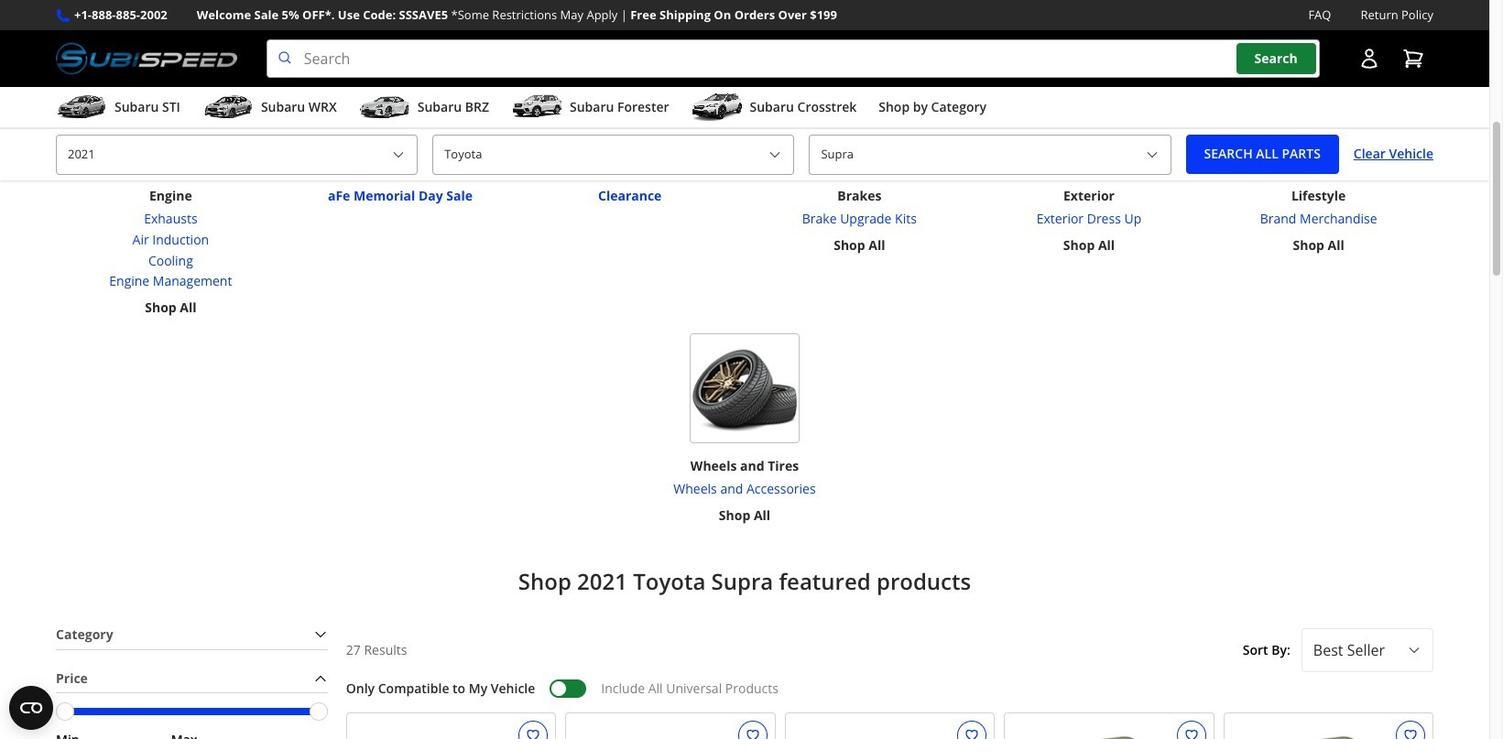 Task type: vqa. For each thing, say whether or not it's contained in the screenshot.
subispeed logo
yes



Task type: describe. For each thing, give the bounding box(es) containing it.
lifestyle image image
[[1264, 63, 1374, 173]]

20-24 toyota supra a90 ets catback exhaust system image
[[1232, 721, 1425, 739]]

select year image
[[391, 147, 406, 162]]

account image
[[1359, 48, 1381, 70]]

open widget image
[[9, 686, 53, 730]]

rexpeed dry carbon key fob cover black - 2020-2024 toyota gr supra image
[[354, 721, 548, 739]]

brakes image image
[[805, 63, 915, 173]]

verus engineering turbo heat shield kit - 2020-2024 a90 toyota supra image
[[574, 721, 767, 739]]

a subaru brz thumbnail image image
[[359, 94, 410, 121]]



Task type: locate. For each thing, give the bounding box(es) containing it.
select model image
[[1145, 147, 1159, 162]]

subispeed logo image
[[56, 40, 237, 78]]

select make image
[[768, 147, 783, 162]]

a subaru sti thumbnail image image
[[56, 94, 107, 121]]

a subaru wrx thumbnail image image
[[202, 94, 254, 121]]

Select Make button
[[433, 135, 795, 175]]

afe memorial day sale image image
[[345, 63, 455, 173]]

minimum slider
[[56, 703, 74, 721]]

rexpeed dry carbon mirror covers - 2020-2024 toyota gr supra image
[[793, 721, 987, 739]]

Select Year button
[[56, 135, 418, 175]]

a subaru forester thumbnail image image
[[511, 94, 562, 121]]

maximum slider
[[309, 703, 328, 721]]

exterior image image
[[1034, 63, 1144, 173]]

Select Model button
[[809, 135, 1171, 175]]

a subaru crosstrek thumbnail image image
[[691, 94, 743, 121]]

engine image image
[[116, 63, 226, 173]]

search input field
[[266, 40, 1320, 78]]

clearance image image
[[575, 63, 685, 173]]

wheels and tires image image
[[690, 333, 800, 443]]

ets catback exhaust system - 2020-2024 toyota supra a90 image
[[1012, 721, 1206, 739]]



